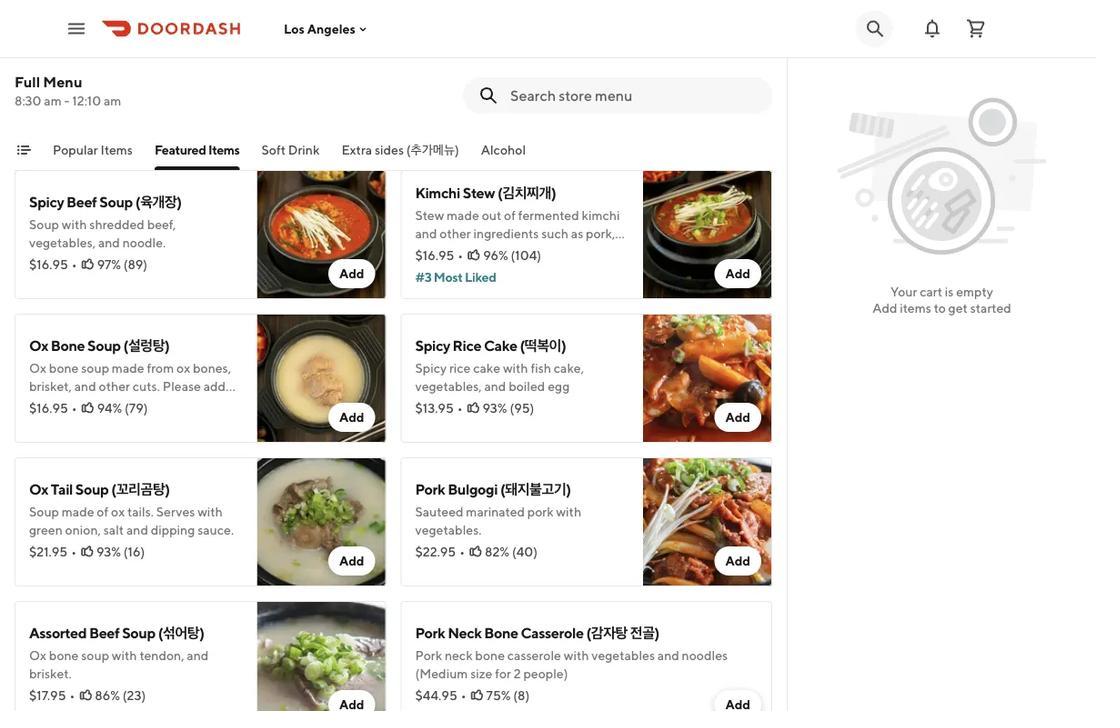 Task type: vqa. For each thing, say whether or not it's contained in the screenshot.
8:35
no



Task type: locate. For each thing, give the bounding box(es) containing it.
ox bone soup (설렁탕) ox bone soup made from ox bones, brisket, and other cuts. please add salt, green onion or chili paste for taste.
[[29, 337, 231, 430]]

featured
[[155, 142, 206, 157]]

1 vertical spatial green
[[29, 523, 63, 538]]

beef up full
[[29, 50, 60, 67]]

vegetables. inside braised spicy beef ribs (매운갈비찜) braised chili soy sauce based beef ribs with rice cake and vegetables. spicy. serves 2 to 3 people.
[[545, 91, 611, 106]]

rice down soy
[[467, 91, 488, 106]]

sauteed up -
[[29, 73, 77, 88]]

0 vertical spatial cake
[[491, 91, 518, 106]]

marinated up '12:10'
[[80, 73, 139, 88]]

for down the 'add'
[[201, 397, 218, 412]]

0 vertical spatial ox
[[177, 361, 190, 376]]

items right popular
[[101, 142, 133, 157]]

vegetables. down based
[[545, 91, 611, 106]]

braised
[[415, 50, 464, 67], [415, 73, 459, 88]]

green
[[55, 397, 89, 412], [29, 523, 63, 538]]

0 vertical spatial bulgogi
[[62, 50, 112, 67]]

soup right the tail
[[75, 481, 109, 498]]

0 horizontal spatial serves
[[156, 505, 195, 520]]

2 left 3 on the left of page
[[493, 110, 500, 125]]

and down 'shredded' at the top left of page
[[98, 235, 120, 250]]

add
[[339, 266, 365, 281], [726, 266, 751, 281], [873, 301, 898, 316], [339, 410, 365, 425], [726, 410, 751, 425], [339, 554, 365, 569], [726, 554, 751, 569]]

sauteed inside beef bulgogi (불고기) sauteed marinated beef with vegetables
[[29, 73, 77, 88]]

and down 전골)
[[658, 648, 680, 663]]

12:10
[[72, 93, 101, 108]]

0 vertical spatial marinated
[[80, 73, 139, 88]]

1 horizontal spatial other
[[440, 226, 471, 241]]

0 vertical spatial to
[[503, 110, 515, 125]]

soup up 86% on the bottom left of the page
[[81, 648, 109, 663]]

soup up tendon, on the bottom
[[122, 625, 156, 642]]

soup up 'shredded' at the top left of page
[[99, 193, 133, 211]]

spicy
[[466, 50, 501, 67], [29, 193, 64, 211], [415, 337, 450, 354], [415, 361, 447, 376]]

ox up please
[[177, 361, 190, 376]]

serves right spicy.
[[452, 110, 490, 125]]

1 horizontal spatial chili
[[462, 73, 485, 88]]

add button for ox bone soup (설렁탕)
[[328, 403, 375, 432]]

1 vertical spatial of
[[97, 505, 109, 520]]

menu
[[43, 73, 82, 91]]

bone inside assorted beef soup (섞어탕) ox bone soup with tendon, and brisket.
[[49, 648, 79, 663]]

rice down rice
[[449, 361, 471, 376]]

97% (89)
[[97, 257, 147, 272]]

bone up brisket,
[[51, 337, 85, 354]]

for inside pork neck bone casserole (감자탕 전골) pork neck bone casserole with vegetables and noodles (medium size for 2 people)
[[495, 667, 511, 682]]

ox up salt at left
[[111, 505, 125, 520]]

2
[[493, 110, 500, 125], [514, 667, 521, 682]]

of inside 'ox tail soup (꼬리곰탕) soup made of ox tails. serves with green onion, salt and dipping sauce.'
[[97, 505, 109, 520]]

made left out
[[447, 208, 479, 223]]

spicy rice cake (떡복이) spicy rice cake with fish cake, vegetables, and boiled egg
[[415, 337, 584, 394]]

chili
[[462, 73, 485, 88], [141, 397, 165, 412]]

and down tails.
[[126, 523, 148, 538]]

add for (꼬리곰탕)
[[339, 554, 365, 569]]

(18)
[[514, 113, 535, 128]]

2 am from the left
[[104, 93, 121, 108]]

bone right neck
[[484, 625, 518, 642]]

alcohol button
[[481, 141, 526, 170]]

(104)
[[511, 248, 541, 263]]

$16.95 left 97%
[[29, 257, 68, 272]]

other up scallion
[[440, 226, 471, 241]]

items
[[101, 142, 133, 157], [208, 142, 240, 157]]

green inside 'ox tail soup (꼬리곰탕) soup made of ox tails. serves with green onion, salt and dipping sauce.'
[[29, 523, 63, 538]]

$44.95 •
[[415, 689, 467, 704]]

serves inside 'ox tail soup (꼬리곰탕) soup made of ox tails. serves with green onion, salt and dipping sauce.'
[[156, 505, 195, 520]]

and up 93% (95)
[[485, 379, 506, 394]]

bone
[[51, 337, 85, 354], [484, 625, 518, 642]]

93% down salt at left
[[96, 545, 121, 560]]

bulgogi for beef
[[62, 50, 112, 67]]

bone inside pork neck bone casserole (감자탕 전골) pork neck bone casserole with vegetables and noodles (medium size for 2 people)
[[484, 625, 518, 642]]

spicy inside spicy beef soup (육개장) soup with shredded beef, vegetables, and noodle.
[[29, 193, 64, 211]]

add button for pork bulgogi (돼지불고기)
[[715, 547, 762, 576]]

vegetables, down 'shredded' at the top left of page
[[29, 235, 96, 250]]

made up cuts.
[[112, 361, 144, 376]]

marinated up 82%
[[466, 505, 525, 520]]

soup for (육개장)
[[99, 193, 133, 211]]

1 vertical spatial chili
[[141, 397, 165, 412]]

most
[[434, 270, 463, 285]]

other inside 'kimchi stew (김치찌개) stew made out of fermented kimchi and other ingredients such as pork, tofu, scallion'
[[440, 226, 471, 241]]

1 vertical spatial sauteed
[[415, 505, 464, 520]]

bone inside ox bone soup (설렁탕) ox bone soup made from ox bones, brisket, and other cuts. please add salt, green onion or chili paste for taste.
[[49, 361, 79, 376]]

0 horizontal spatial for
[[201, 397, 218, 412]]

• right $13.95 at left
[[458, 401, 463, 416]]

marinated inside beef bulgogi (불고기) sauteed marinated beef with vegetables
[[80, 73, 139, 88]]

1 vertical spatial bone
[[484, 625, 518, 642]]

am left -
[[44, 93, 62, 108]]

1 items from the left
[[101, 142, 133, 157]]

93% left "(95)"
[[483, 401, 507, 416]]

bulgogi inside beef bulgogi (불고기) sauteed marinated beef with vegetables
[[62, 50, 112, 67]]

of inside 'kimchi stew (김치찌개) stew made out of fermented kimchi and other ingredients such as pork, tofu, scallion'
[[504, 208, 516, 223]]

beef inside beef bulgogi (불고기) sauteed marinated beef with vegetables
[[29, 50, 60, 67]]

your
[[891, 284, 918, 299]]

1 vertical spatial to
[[934, 301, 946, 316]]

people)
[[524, 667, 568, 682]]

ribs
[[415, 91, 436, 106]]

sauteed
[[29, 73, 77, 88], [415, 505, 464, 520]]

tails.
[[127, 505, 154, 520]]

94% left 3 on the left of page
[[487, 113, 512, 128]]

with inside pork neck bone casserole (감자탕 전골) pork neck bone casserole with vegetables and noodles (medium size for 2 people)
[[564, 648, 589, 663]]

rice
[[453, 337, 482, 354]]

0 horizontal spatial 93%
[[96, 545, 121, 560]]

4 ox from the top
[[29, 648, 46, 663]]

0 vertical spatial pork
[[415, 481, 445, 498]]

1 horizontal spatial made
[[112, 361, 144, 376]]

items for featured items
[[208, 142, 240, 157]]

(89)
[[124, 257, 147, 272]]

1 beef from the left
[[141, 73, 168, 88]]

alcohol
[[481, 142, 526, 157]]

spicy rice cake (떡복이) image
[[643, 314, 773, 443]]

1 vertical spatial pork
[[415, 625, 445, 642]]

soup inside assorted beef soup (섞어탕) ox bone soup with tendon, and brisket.
[[81, 648, 109, 663]]

of for (김치찌개)
[[504, 208, 516, 223]]

add for (떡복이)
[[726, 410, 751, 425]]

1 horizontal spatial items
[[208, 142, 240, 157]]

other up onion in the bottom left of the page
[[99, 379, 130, 394]]

0 vertical spatial chili
[[462, 73, 485, 88]]

soft drink button
[[262, 141, 320, 170]]

94% (79)
[[97, 401, 148, 416]]

93%
[[483, 401, 507, 416], [96, 545, 121, 560]]

pork up $22.95 on the left bottom
[[415, 481, 445, 498]]

drink
[[288, 142, 320, 157]]

(김치찌개)
[[498, 184, 556, 202]]

am right '12:10'
[[104, 93, 121, 108]]

8:30
[[15, 93, 41, 108]]

0 vertical spatial 2
[[493, 110, 500, 125]]

beef down (불고기)
[[141, 73, 168, 88]]

• down brisket,
[[72, 401, 77, 416]]

2 pork from the top
[[415, 625, 445, 642]]

1 vertical spatial vegetables.
[[415, 523, 482, 538]]

$16.95 • down brisket,
[[29, 401, 77, 416]]

1 horizontal spatial to
[[934, 301, 946, 316]]

vegetables. up $22.95 •
[[415, 523, 482, 538]]

2 soup from the top
[[81, 648, 109, 663]]

• right $17.95
[[70, 689, 75, 704]]

0 vertical spatial vegetables
[[29, 91, 93, 106]]

kimchi stew (김치찌개) image
[[643, 170, 773, 299]]

0 vertical spatial vegetables,
[[29, 235, 96, 250]]

serves
[[452, 110, 490, 125], [156, 505, 195, 520]]

vegetables,
[[29, 235, 96, 250], [415, 379, 482, 394]]

soup up onion in the bottom left of the page
[[81, 361, 109, 376]]

out
[[482, 208, 502, 223]]

other
[[440, 226, 471, 241], [99, 379, 130, 394]]

marinated for (돼지불고기)
[[466, 505, 525, 520]]

with inside beef bulgogi (불고기) sauteed marinated beef with vegetables
[[170, 73, 196, 88]]

get
[[949, 301, 968, 316]]

with down casserole
[[564, 648, 589, 663]]

to left 3 on the left of page
[[503, 110, 515, 125]]

sauteed for beef
[[29, 73, 77, 88]]

94% (18)
[[487, 113, 535, 128]]

beef inside spicy beef soup (육개장) soup with shredded beef, vegetables, and noodle.
[[67, 193, 97, 211]]

2 up '(8)'
[[514, 667, 521, 682]]

notification bell image
[[922, 18, 944, 40]]

0 vertical spatial of
[[504, 208, 516, 223]]

bone
[[49, 361, 79, 376], [49, 648, 79, 663], [475, 648, 505, 663]]

beef up sauce
[[504, 50, 534, 67]]

0 horizontal spatial sauteed
[[29, 73, 77, 88]]

• for spicy rice cake (떡복이)
[[458, 401, 463, 416]]

angeles
[[307, 21, 356, 36]]

fish
[[531, 361, 552, 376]]

1 vertical spatial cake
[[473, 361, 501, 376]]

0 items, open order cart image
[[966, 18, 987, 40]]

noodle.
[[123, 235, 166, 250]]

1 horizontal spatial sauteed
[[415, 505, 464, 520]]

1 vertical spatial for
[[495, 667, 511, 682]]

salt,
[[29, 397, 53, 412]]

0 horizontal spatial ox
[[111, 505, 125, 520]]

86% (23)
[[95, 689, 146, 704]]

2 beef from the left
[[583, 73, 610, 88]]

beef,
[[147, 217, 176, 232]]

serves up dipping
[[156, 505, 195, 520]]

0 horizontal spatial vegetables,
[[29, 235, 96, 250]]

pork bulgogi (돼지불고기) image
[[643, 458, 773, 587]]

items inside button
[[101, 142, 133, 157]]

and
[[520, 91, 542, 106], [415, 226, 437, 241], [98, 235, 120, 250], [74, 379, 96, 394], [485, 379, 506, 394], [126, 523, 148, 538], [187, 648, 209, 663], [658, 648, 680, 663]]

sides
[[375, 142, 404, 157]]

spicy down show menu categories image
[[29, 193, 64, 211]]

$16.95 • for kimchi stew (김치찌개)
[[415, 248, 463, 263]]

1 vertical spatial 94%
[[97, 401, 122, 416]]

assorted
[[29, 625, 87, 642]]

1 horizontal spatial for
[[495, 667, 511, 682]]

with right pork
[[557, 505, 582, 520]]

0 horizontal spatial stew
[[415, 208, 444, 223]]

0 vertical spatial vegetables.
[[545, 91, 611, 106]]

1 vertical spatial bulgogi
[[448, 481, 498, 498]]

spicy up soy
[[466, 50, 501, 67]]

bone up brisket.
[[49, 648, 79, 663]]

braised spicy beef ribs (매운갈비찜) image
[[643, 26, 773, 156]]

chili inside braised spicy beef ribs (매운갈비찜) braised chili soy sauce based beef ribs with rice cake and vegetables. spicy. serves 2 to 3 people.
[[462, 73, 485, 88]]

0 vertical spatial made
[[447, 208, 479, 223]]

full
[[15, 73, 40, 91]]

with up sauce.
[[198, 505, 223, 520]]

beef up 'shredded' at the top left of page
[[67, 193, 97, 211]]

beef right assorted at the left bottom
[[89, 625, 120, 642]]

stew down kimchi
[[415, 208, 444, 223]]

0 vertical spatial sauteed
[[29, 73, 77, 88]]

pork for pork neck bone casserole (감자탕 전골)
[[415, 625, 445, 642]]

0 horizontal spatial bone
[[51, 337, 85, 354]]

marinated inside pork bulgogi (돼지불고기) sauteed marinated pork with vegetables.
[[466, 505, 525, 520]]

0 horizontal spatial beef
[[141, 73, 168, 88]]

cake down cake
[[473, 361, 501, 376]]

from
[[147, 361, 174, 376]]

1 vertical spatial rice
[[449, 361, 471, 376]]

bulgogi left (돼지불고기)
[[448, 481, 498, 498]]

-
[[64, 93, 70, 108]]

of for soup
[[97, 505, 109, 520]]

1 horizontal spatial 93%
[[483, 401, 507, 416]]

1 vertical spatial braised
[[415, 73, 459, 88]]

0 horizontal spatial to
[[503, 110, 515, 125]]

tofu,
[[415, 244, 442, 259]]

dipping
[[151, 523, 195, 538]]

chili down cuts.
[[141, 397, 165, 412]]

1 vertical spatial vegetables,
[[415, 379, 482, 394]]

1 braised from the top
[[415, 50, 464, 67]]

sauteed inside pork bulgogi (돼지불고기) sauteed marinated pork with vegetables.
[[415, 505, 464, 520]]

$16.95 • for spicy beef soup (육개장)
[[29, 257, 77, 272]]

vegetables down 'menu'
[[29, 91, 93, 106]]

soup for bone
[[81, 361, 109, 376]]

bone for assorted
[[49, 648, 79, 663]]

1 vertical spatial other
[[99, 379, 130, 394]]

pork up (medium
[[415, 648, 442, 663]]

sauce
[[510, 73, 543, 88]]

1 am from the left
[[44, 93, 62, 108]]

0 horizontal spatial vegetables.
[[415, 523, 482, 538]]

1 horizontal spatial vegetables.
[[545, 91, 611, 106]]

2 vertical spatial pork
[[415, 648, 442, 663]]

and down '(섞어탕)'
[[187, 648, 209, 663]]

vegetables, up $13.95 •
[[415, 379, 482, 394]]

• for ox tail soup (꼬리곰탕)
[[71, 545, 76, 560]]

1 vertical spatial made
[[112, 361, 144, 376]]

2 horizontal spatial made
[[447, 208, 479, 223]]

bone for ox
[[49, 361, 79, 376]]

stew up out
[[463, 184, 495, 202]]

bulgogi for pork
[[448, 481, 498, 498]]

soup inside ox bone soup (설렁탕) ox bone soup made from ox bones, brisket, and other cuts. please add salt, green onion or chili paste for taste.
[[81, 361, 109, 376]]

chili left soy
[[462, 73, 485, 88]]

1 horizontal spatial vegetables
[[592, 648, 655, 663]]

86%
[[95, 689, 120, 704]]

extra sides (추가메뉴) button
[[342, 141, 459, 170]]

add button for ox tail soup (꼬리곰탕)
[[328, 547, 375, 576]]

bone up size
[[475, 648, 505, 663]]

of
[[504, 208, 516, 223], [97, 505, 109, 520]]

0 vertical spatial rice
[[467, 91, 488, 106]]

0 vertical spatial braised
[[415, 50, 464, 67]]

1 horizontal spatial bulgogi
[[448, 481, 498, 498]]

0 vertical spatial stew
[[463, 184, 495, 202]]

0 horizontal spatial chili
[[141, 397, 165, 412]]

beef inside beef bulgogi (불고기) sauteed marinated beef with vegetables
[[141, 73, 168, 88]]

for inside ox bone soup (설렁탕) ox bone soup made from ox bones, brisket, and other cuts. please add salt, green onion or chili paste for taste.
[[201, 397, 218, 412]]

1 soup from the top
[[81, 361, 109, 376]]

1 vertical spatial marinated
[[466, 505, 525, 520]]

1 horizontal spatial marinated
[[466, 505, 525, 520]]

beef bulgogi (불고기) sauteed marinated beef with vegetables
[[29, 50, 196, 106]]

other inside ox bone soup (설렁탕) ox bone soup made from ox bones, brisket, and other cuts. please add salt, green onion or chili paste for taste.
[[99, 379, 130, 394]]

(23)
[[123, 689, 146, 704]]

with
[[170, 73, 196, 88], [439, 91, 464, 106], [62, 217, 87, 232], [503, 361, 528, 376], [198, 505, 223, 520], [557, 505, 582, 520], [112, 648, 137, 663], [564, 648, 589, 663]]

1 vertical spatial ox
[[111, 505, 125, 520]]

soup left (설렁탕)
[[87, 337, 121, 354]]

• for pork bulgogi (돼지불고기)
[[460, 545, 465, 560]]

(95)
[[510, 401, 535, 416]]

0 horizontal spatial bulgogi
[[62, 50, 112, 67]]

$16.95 • up most
[[415, 248, 463, 263]]

0 horizontal spatial marinated
[[80, 73, 139, 88]]

ox inside ox bone soup (설렁탕) ox bone soup made from ox bones, brisket, and other cuts. please add salt, green onion or chili paste for taste.
[[177, 361, 190, 376]]

spicy beef soup (육개장) soup with shredded beef, vegetables, and noodle.
[[29, 193, 182, 250]]

1 vertical spatial vegetables
[[592, 648, 655, 663]]

• left 97%
[[72, 257, 77, 272]]

• right $44.95 at the left of the page
[[461, 689, 467, 704]]

1 vertical spatial serves
[[156, 505, 195, 520]]

marinated for (불고기)
[[80, 73, 139, 88]]

with inside assorted beef soup (섞어탕) ox bone soup with tendon, and brisket.
[[112, 648, 137, 663]]

• down onion,
[[71, 545, 76, 560]]

green up $21.95
[[29, 523, 63, 538]]

(40)
[[512, 545, 538, 560]]

assorted beef soup (섞어탕) ox bone soup with tendon, and brisket.
[[29, 625, 209, 682]]

0 horizontal spatial items
[[101, 142, 133, 157]]

vegetables down (감자탕
[[592, 648, 655, 663]]

0 horizontal spatial made
[[62, 505, 94, 520]]

your cart is empty add items to get started
[[873, 284, 1012, 316]]

beef bulgogi (불고기) image
[[257, 26, 386, 156]]

with right ribs
[[439, 91, 464, 106]]

• up the #3 most liked
[[458, 248, 463, 263]]

to left 'get'
[[934, 301, 946, 316]]

#3 most liked
[[415, 270, 496, 285]]

pork
[[415, 481, 445, 498], [415, 625, 445, 642], [415, 648, 442, 663]]

1 horizontal spatial beef
[[583, 73, 610, 88]]

1 pork from the top
[[415, 481, 445, 498]]

1 horizontal spatial serves
[[452, 110, 490, 125]]

Item Search search field
[[511, 86, 758, 106]]

$16.95 • for ox bone soup (설렁탕)
[[29, 401, 77, 416]]

1 horizontal spatial vegetables,
[[415, 379, 482, 394]]

made inside 'kimchi stew (김치찌개) stew made out of fermented kimchi and other ingredients such as pork, tofu, scallion'
[[447, 208, 479, 223]]

serves inside braised spicy beef ribs (매운갈비찜) braised chili soy sauce based beef ribs with rice cake and vegetables. spicy. serves 2 to 3 people.
[[452, 110, 490, 125]]

2 vertical spatial made
[[62, 505, 94, 520]]

green down brisket,
[[55, 397, 89, 412]]

0 horizontal spatial of
[[97, 505, 109, 520]]

$16.95 • left 97%
[[29, 257, 77, 272]]

1 vertical spatial 93%
[[96, 545, 121, 560]]

0 horizontal spatial 94%
[[97, 401, 122, 416]]

soup inside ox bone soup (설렁탕) ox bone soup made from ox bones, brisket, and other cuts. please add salt, green onion or chili paste for taste.
[[87, 337, 121, 354]]

for right size
[[495, 667, 511, 682]]

1 horizontal spatial am
[[104, 93, 121, 108]]

vegetables
[[29, 91, 93, 106], [592, 648, 655, 663]]

• right $22.95 on the left bottom
[[460, 545, 465, 560]]

for
[[201, 397, 218, 412], [495, 667, 511, 682]]

cake down soy
[[491, 91, 518, 106]]

pork inside pork bulgogi (돼지불고기) sauteed marinated pork with vegetables.
[[415, 481, 445, 498]]

0 horizontal spatial other
[[99, 379, 130, 394]]

1 horizontal spatial 94%
[[487, 113, 512, 128]]

$16.95 •
[[415, 248, 463, 263], [29, 257, 77, 272], [29, 401, 77, 416]]

0 horizontal spatial 2
[[493, 110, 500, 125]]

sauteed up $22.95 •
[[415, 505, 464, 520]]

0 vertical spatial 94%
[[487, 113, 512, 128]]

vegetables.
[[545, 91, 611, 106], [415, 523, 482, 538]]

1 horizontal spatial of
[[504, 208, 516, 223]]

pork left neck
[[415, 625, 445, 642]]

0 vertical spatial other
[[440, 226, 471, 241]]

of up salt at left
[[97, 505, 109, 520]]

soup inside assorted beef soup (섞어탕) ox bone soup with tendon, and brisket.
[[122, 625, 156, 642]]

3 ox from the top
[[29, 481, 48, 498]]

0 vertical spatial 93%
[[483, 401, 507, 416]]

$16.95 down brisket,
[[29, 401, 68, 416]]

bone up brisket,
[[49, 361, 79, 376]]

(16)
[[124, 545, 145, 560]]

0 vertical spatial soup
[[81, 361, 109, 376]]

with left 'shredded' at the top left of page
[[62, 217, 87, 232]]

and inside spicy rice cake (떡복이) spicy rice cake with fish cake, vegetables, and boiled egg
[[485, 379, 506, 394]]

• for pork neck bone casserole (감자탕 전골)
[[461, 689, 467, 704]]

0 horizontal spatial am
[[44, 93, 62, 108]]

94% left or
[[97, 401, 122, 416]]

with left tendon, on the bottom
[[112, 648, 137, 663]]

$16.95
[[415, 248, 454, 263], [29, 257, 68, 272], [29, 401, 68, 416]]

with up featured
[[170, 73, 196, 88]]

0 vertical spatial green
[[55, 397, 89, 412]]

0 vertical spatial bone
[[51, 337, 85, 354]]

add for (육개장)
[[339, 266, 365, 281]]

beef down (매운갈비찜)
[[583, 73, 610, 88]]

1 horizontal spatial bone
[[484, 625, 518, 642]]

size
[[471, 667, 493, 682]]

sauteed for pork
[[415, 505, 464, 520]]

and up tofu,
[[415, 226, 437, 241]]

1 horizontal spatial 2
[[514, 667, 521, 682]]

2 items from the left
[[208, 142, 240, 157]]

made up onion,
[[62, 505, 94, 520]]

$16.95 up the #3
[[415, 248, 454, 263]]

with inside spicy beef soup (육개장) soup with shredded beef, vegetables, and noodle.
[[62, 217, 87, 232]]

vegetables, inside spicy beef soup (육개장) soup with shredded beef, vegetables, and noodle.
[[29, 235, 96, 250]]

beef inside braised spicy beef ribs (매운갈비찜) braised chili soy sauce based beef ribs with rice cake and vegetables. spicy. serves 2 to 3 people.
[[583, 73, 610, 88]]

1 vertical spatial soup
[[81, 648, 109, 663]]

0 vertical spatial serves
[[452, 110, 490, 125]]

•
[[458, 248, 463, 263], [72, 257, 77, 272], [72, 401, 77, 416], [458, 401, 463, 416], [71, 545, 76, 560], [460, 545, 465, 560], [70, 689, 75, 704], [461, 689, 467, 704]]

and down sauce
[[520, 91, 542, 106]]

paste
[[167, 397, 199, 412]]

0 horizontal spatial vegetables
[[29, 91, 93, 106]]

0 vertical spatial for
[[201, 397, 218, 412]]

with up boiled
[[503, 361, 528, 376]]

1 vertical spatial 2
[[514, 667, 521, 682]]

bulgogi inside pork bulgogi (돼지불고기) sauteed marinated pork with vegetables.
[[448, 481, 498, 498]]

bulgogi down open menu image
[[62, 50, 112, 67]]

1 horizontal spatial ox
[[177, 361, 190, 376]]

$16.95 for spicy beef soup (육개장)
[[29, 257, 68, 272]]



Task type: describe. For each thing, give the bounding box(es) containing it.
taste.
[[29, 415, 61, 430]]

ox tail soup (꼬리곰탕) image
[[257, 458, 386, 587]]

2 ox from the top
[[29, 361, 46, 376]]

3
[[517, 110, 524, 125]]

ox inside 'ox tail soup (꼬리곰탕) soup made of ox tails. serves with green onion, salt and dipping sauce.'
[[29, 481, 48, 498]]

$44.95
[[415, 689, 458, 704]]

green inside ox bone soup (설렁탕) ox bone soup made from ox bones, brisket, and other cuts. please add salt, green onion or chili paste for taste.
[[55, 397, 89, 412]]

cake inside braised spicy beef ribs (매운갈비찜) braised chili soy sauce based beef ribs with rice cake and vegetables. spicy. serves 2 to 3 people.
[[491, 91, 518, 106]]

add button for kimchi stew (김치찌개)
[[715, 259, 762, 289]]

• for spicy beef soup (육개장)
[[72, 257, 77, 272]]

(육개장)
[[135, 193, 182, 211]]

featured items
[[155, 142, 240, 157]]

and inside assorted beef soup (섞어탕) ox bone soup with tendon, and brisket.
[[187, 648, 209, 663]]

beef inside assorted beef soup (섞어탕) ox bone soup with tendon, and brisket.
[[89, 625, 120, 642]]

egg
[[548, 379, 570, 394]]

and inside 'ox tail soup (꼬리곰탕) soup made of ox tails. serves with green onion, salt and dipping sauce.'
[[126, 523, 148, 538]]

vegetables. inside pork bulgogi (돼지불고기) sauteed marinated pork with vegetables.
[[415, 523, 482, 538]]

onion
[[91, 397, 124, 412]]

(꼬리곰탕)
[[111, 481, 170, 498]]

• for kimchi stew (김치찌개)
[[458, 248, 463, 263]]

open menu image
[[66, 18, 87, 40]]

add for (설렁탕)
[[339, 410, 365, 425]]

such
[[542, 226, 569, 241]]

add button for spicy rice cake (떡복이)
[[715, 403, 762, 432]]

chili inside ox bone soup (설렁탕) ox bone soup made from ox bones, brisket, and other cuts. please add salt, green onion or chili paste for taste.
[[141, 397, 165, 412]]

94% for 94% (18)
[[487, 113, 512, 128]]

and inside pork neck bone casserole (감자탕 전골) pork neck bone casserole with vegetables and noodles (medium size for 2 people)
[[658, 648, 680, 663]]

bone inside ox bone soup (설렁탕) ox bone soup made from ox bones, brisket, and other cuts. please add salt, green onion or chili paste for taste.
[[51, 337, 85, 354]]

to inside the your cart is empty add items to get started
[[934, 301, 946, 316]]

93% for cake
[[483, 401, 507, 416]]

pork,
[[586, 226, 616, 241]]

soup for beef
[[81, 648, 109, 663]]

add inside the your cart is empty add items to get started
[[873, 301, 898, 316]]

$21.95
[[29, 545, 67, 560]]

pork neck bone casserole (감자탕 전골) pork neck bone casserole with vegetables and noodles (medium size for 2 people)
[[415, 625, 728, 682]]

2 inside pork neck bone casserole (감자탕 전골) pork neck bone casserole with vegetables and noodles (medium size for 2 people)
[[514, 667, 521, 682]]

neck
[[445, 648, 473, 663]]

1 horizontal spatial stew
[[463, 184, 495, 202]]

items for popular items
[[101, 142, 133, 157]]

and inside 'kimchi stew (김치찌개) stew made out of fermented kimchi and other ingredients such as pork, tofu, scallion'
[[415, 226, 437, 241]]

scallion
[[445, 244, 488, 259]]

boiled
[[509, 379, 546, 394]]

show menu categories image
[[16, 143, 31, 157]]

spicy beef soup (육개장) image
[[257, 170, 386, 299]]

cuts.
[[133, 379, 160, 394]]

and inside braised spicy beef ribs (매운갈비찜) braised chili soy sauce based beef ribs with rice cake and vegetables. spicy. serves 2 to 3 people.
[[520, 91, 542, 106]]

onion,
[[65, 523, 101, 538]]

add
[[204, 379, 226, 394]]

kimchi stew (김치찌개) stew made out of fermented kimchi and other ingredients such as pork, tofu, scallion
[[415, 184, 620, 259]]

3 pork from the top
[[415, 648, 442, 663]]

started
[[971, 301, 1012, 316]]

popular items
[[53, 142, 133, 157]]

ox inside 'ox tail soup (꼬리곰탕) soup made of ox tails. serves with green onion, salt and dipping sauce.'
[[111, 505, 125, 520]]

with inside 'ox tail soup (꼬리곰탕) soup made of ox tails. serves with green onion, salt and dipping sauce.'
[[198, 505, 223, 520]]

전골)
[[631, 625, 660, 642]]

braised spicy beef ribs (매운갈비찜) braised chili soy sauce based beef ribs with rice cake and vegetables. spicy. serves 2 to 3 people.
[[415, 50, 638, 125]]

1 ox from the top
[[29, 337, 48, 354]]

$13.95
[[415, 401, 454, 416]]

based
[[546, 73, 581, 88]]

93% (16)
[[96, 545, 145, 560]]

with inside spicy rice cake (떡복이) spicy rice cake with fish cake, vegetables, and boiled egg
[[503, 361, 528, 376]]

soup for (설렁탕)
[[87, 337, 121, 354]]

assorted beef soup (섞어탕) image
[[257, 602, 386, 712]]

96%
[[483, 248, 509, 263]]

cake
[[484, 337, 517, 354]]

bone inside pork neck bone casserole (감자탕 전골) pork neck bone casserole with vegetables and noodles (medium size for 2 people)
[[475, 648, 505, 663]]

liked
[[465, 270, 496, 285]]

ingredients
[[474, 226, 539, 241]]

kimchi
[[582, 208, 620, 223]]

$17.95
[[29, 689, 66, 704]]

$17.95 •
[[29, 689, 75, 704]]

spicy inside braised spicy beef ribs (매운갈비찜) braised chili soy sauce based beef ribs with rice cake and vegetables. spicy. serves 2 to 3 people.
[[466, 50, 501, 67]]

with inside pork bulgogi (돼지불고기) sauteed marinated pork with vegetables.
[[557, 505, 582, 520]]

(매운갈비찜)
[[568, 50, 638, 67]]

and inside spicy beef soup (육개장) soup with shredded beef, vegetables, and noodle.
[[98, 235, 120, 250]]

extra sides (추가메뉴)
[[342, 142, 459, 157]]

as
[[571, 226, 584, 241]]

vegetables inside pork neck bone casserole (감자탕 전골) pork neck bone casserole with vegetables and noodles (medium size for 2 people)
[[592, 648, 655, 663]]

$21.95 •
[[29, 545, 76, 560]]

pork for pork bulgogi (돼지불고기)
[[415, 481, 445, 498]]

spicy.
[[415, 110, 449, 125]]

tendon,
[[140, 648, 184, 663]]

cake inside spicy rice cake (떡복이) spicy rice cake with fish cake, vegetables, and boiled egg
[[473, 361, 501, 376]]

97%
[[97, 257, 121, 272]]

82%
[[485, 545, 510, 560]]

shredded
[[89, 217, 145, 232]]

• for assorted beef soup (섞어탕)
[[70, 689, 75, 704]]

#3
[[415, 270, 432, 285]]

spicy up $13.95 at left
[[415, 361, 447, 376]]

ribs
[[537, 50, 565, 67]]

soup for (꼬리곰탕)
[[75, 481, 109, 498]]

full menu 8:30 am - 12:10 am
[[15, 73, 121, 108]]

(설렁탕)
[[123, 337, 170, 354]]

made inside ox bone soup (설렁탕) ox bone soup made from ox bones, brisket, and other cuts. please add salt, green onion or chili paste for taste.
[[112, 361, 144, 376]]

popular items button
[[53, 141, 133, 170]]

casserole
[[508, 648, 561, 663]]

$16.95 for ox bone soup (설렁탕)
[[29, 401, 68, 416]]

rice inside spicy rice cake (떡복이) spicy rice cake with fish cake, vegetables, and boiled egg
[[449, 361, 471, 376]]

or
[[126, 397, 138, 412]]

brisket,
[[29, 379, 72, 394]]

(불고기)
[[115, 50, 161, 67]]

los angeles button
[[284, 21, 370, 36]]

beef inside braised spicy beef ribs (매운갈비찜) braised chili soy sauce based beef ribs with rice cake and vegetables. spicy. serves 2 to 3 people.
[[504, 50, 534, 67]]

please
[[163, 379, 201, 394]]

vegetables, inside spicy rice cake (떡복이) spicy rice cake with fish cake, vegetables, and boiled egg
[[415, 379, 482, 394]]

add for sauteed
[[726, 554, 751, 569]]

soft drink
[[262, 142, 320, 157]]

to inside braised spicy beef ribs (매운갈비찜) braised chili soy sauce based beef ribs with rice cake and vegetables. spicy. serves 2 to 3 people.
[[503, 110, 515, 125]]

popular
[[53, 142, 98, 157]]

made inside 'ox tail soup (꼬리곰탕) soup made of ox tails. serves with green onion, salt and dipping sauce.'
[[62, 505, 94, 520]]

cake,
[[554, 361, 584, 376]]

ox tail soup (꼬리곰탕) soup made of ox tails. serves with green onion, salt and dipping sauce.
[[29, 481, 234, 538]]

tail
[[51, 481, 73, 498]]

(medium
[[415, 667, 468, 682]]

96% (104)
[[483, 248, 541, 263]]

soft
[[262, 142, 286, 157]]

ox inside assorted beef soup (섞어탕) ox bone soup with tendon, and brisket.
[[29, 648, 46, 663]]

(섞어탕)
[[158, 625, 204, 642]]

94% for 94% (79)
[[97, 401, 122, 416]]

75%
[[487, 689, 511, 704]]

vegetables inside beef bulgogi (불고기) sauteed marinated beef with vegetables
[[29, 91, 93, 106]]

1 vertical spatial stew
[[415, 208, 444, 223]]

$13.95 •
[[415, 401, 463, 416]]

(떡복이)
[[520, 337, 566, 354]]

empty
[[957, 284, 994, 299]]

soup down the tail
[[29, 505, 59, 520]]

$16.95 for kimchi stew (김치찌개)
[[415, 248, 454, 263]]

rice inside braised spicy beef ribs (매운갈비찜) braised chili soy sauce based beef ribs with rice cake and vegetables. spicy. serves 2 to 3 people.
[[467, 91, 488, 106]]

and inside ox bone soup (설렁탕) ox bone soup made from ox bones, brisket, and other cuts. please add salt, green onion or chili paste for taste.
[[74, 379, 96, 394]]

soup left 'shredded' at the top left of page
[[29, 217, 59, 232]]

add button for spicy beef soup (육개장)
[[328, 259, 375, 289]]

93% for soup
[[96, 545, 121, 560]]

casserole
[[521, 625, 584, 642]]

(추가메뉴)
[[407, 142, 459, 157]]

• for ox bone soup (설렁탕)
[[72, 401, 77, 416]]

spicy left rice
[[415, 337, 450, 354]]

soup for (섞어탕)
[[122, 625, 156, 642]]

(8)
[[514, 689, 530, 704]]

2 inside braised spicy beef ribs (매운갈비찜) braised chili soy sauce based beef ribs with rice cake and vegetables. spicy. serves 2 to 3 people.
[[493, 110, 500, 125]]

with inside braised spicy beef ribs (매운갈비찜) braised chili soy sauce based beef ribs with rice cake and vegetables. spicy. serves 2 to 3 people.
[[439, 91, 464, 106]]

is
[[945, 284, 954, 299]]

$22.95 •
[[415, 545, 465, 560]]

ox bone soup (설렁탕) image
[[257, 314, 386, 443]]

2 braised from the top
[[415, 73, 459, 88]]



